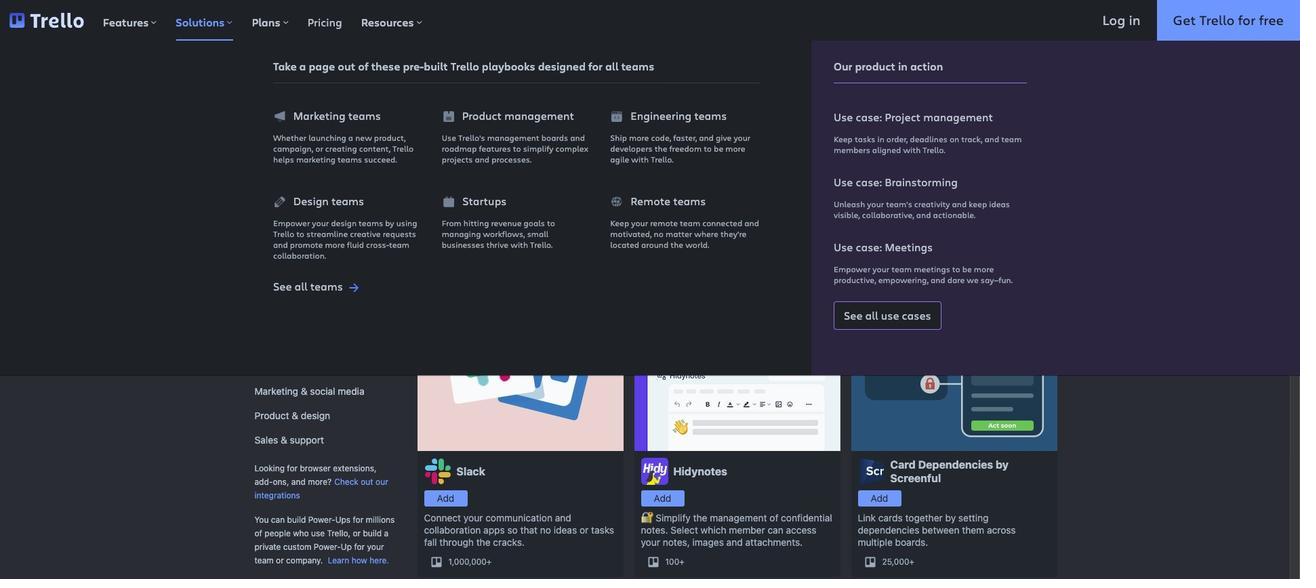 Task type: vqa. For each thing, say whether or not it's contained in the screenshot.
the left Project Management
no



Task type: describe. For each thing, give the bounding box(es) containing it.
you
[[255, 515, 269, 526]]

small
[[527, 229, 549, 239]]

built
[[424, 59, 448, 74]]

keep for keep tasks in order, deadlines on track, and team members aligned with trello.
[[834, 134, 853, 144]]

no inside 'connect your communication and collaboration apps so that no ideas or tasks fall through the cracks.'
[[541, 525, 551, 537]]

see all teams link
[[273, 279, 760, 296]]

with inside the keep tasks in order, deadlines on track, and team members aligned with trello.
[[904, 144, 921, 155]]

team inside empower your design teams by using trello to streamline creative requests and promote more fluid cross-team collaboration.
[[389, 239, 410, 250]]

trello,
[[327, 529, 351, 539]]

of for out
[[358, 59, 369, 74]]

made by trello
[[256, 147, 324, 159]]

revenue
[[491, 218, 522, 229]]

and inside empower your team meetings to be more productive, empowering, and dare we say—fun.
[[931, 275, 946, 286]]

sales
[[255, 435, 278, 446]]

and left keep
[[953, 199, 967, 210]]

use case: meetings
[[834, 240, 933, 254]]

communication & collaboration
[[255, 248, 332, 275]]

empower for productive,
[[834, 264, 871, 275]]

of inside you can build power-ups for millions of people who use trello, or build a private custom power-up for your team or company.
[[255, 529, 262, 539]]

tasks inside the keep tasks in order, deadlines on track, and team members aligned with trello.
[[855, 134, 876, 144]]

startups
[[463, 194, 507, 208]]

product for product management
[[462, 109, 502, 123]]

playbooks
[[482, 59, 536, 74]]

trello inside empower your design teams by using trello to streamline creative requests and promote more fluid cross-team collaboration.
[[273, 229, 294, 239]]

& for product
[[292, 410, 299, 422]]

view
[[256, 123, 279, 134]]

use case: project management
[[834, 110, 994, 124]]

add button for slack
[[424, 491, 468, 507]]

see all use cases
[[844, 309, 932, 323]]

requests
[[383, 229, 416, 239]]

link cards together by setting dependencies between them across multiple boards.
[[858, 513, 1016, 549]]

ons,
[[273, 478, 289, 488]]

sales & support
[[255, 435, 324, 446]]

sales & support link
[[233, 430, 396, 452]]

boards
[[542, 132, 569, 143]]

on
[[950, 134, 960, 144]]

trello. inside ship more code, faster, and give your developers the freedom to be more agile with trello.
[[651, 154, 674, 165]]

trello right built
[[451, 59, 479, 74]]

between
[[923, 525, 960, 537]]

hidynotes
[[674, 466, 728, 478]]

and down trello's
[[475, 154, 490, 165]]

keep for keep your remote team connected and motivated, no matter where they're located around the world.
[[611, 218, 630, 229]]

so inside calendars, voting, repeating cards and so much more with integrations like jira, slack, google drive, invision - get your trello superpowers now!
[[738, 158, 750, 170]]

order,
[[887, 134, 908, 144]]

design for &
[[301, 410, 330, 422]]

communication
[[255, 248, 323, 259]]

matter
[[666, 229, 693, 239]]

view all
[[256, 123, 292, 134]]

much
[[753, 158, 780, 170]]

action
[[911, 59, 944, 74]]

whether launching a new product, campaign, or creating content, trello helps marketing teams succeed.
[[273, 132, 414, 165]]

roadmap
[[442, 143, 477, 154]]

the inside "🔐 simplify the management of confidential notes. select which member can access your notes, images and attachments."
[[694, 513, 708, 524]]

and inside ship more code, faster, and give your developers the freedom to be more agile with trello.
[[699, 132, 714, 143]]

management up the 'boards'
[[505, 109, 574, 123]]

by inside link cards together by setting dependencies between them across multiple boards.
[[946, 513, 956, 524]]

keep
[[969, 199, 988, 210]]

and inside "🔐 simplify the management of confidential notes. select which member can access your notes, images and attachments."
[[727, 537, 743, 549]]

marketing for marketing & social media
[[255, 386, 298, 397]]

the inside 'connect your communication and collaboration apps so that no ideas or tasks fall through the cracks.'
[[477, 537, 491, 549]]

use case: brainstorming
[[834, 175, 958, 189]]

see for our
[[844, 309, 863, 323]]

learn how here.
[[328, 556, 389, 566]]

projects
[[442, 154, 473, 165]]

looking
[[255, 464, 285, 474]]

and right the 'boards'
[[571, 132, 585, 143]]

ups
[[336, 515, 351, 526]]

for right designed
[[589, 59, 603, 74]]

and right team's
[[917, 210, 932, 220]]

cards
[[879, 513, 903, 524]]

whether
[[273, 132, 307, 143]]

features
[[103, 15, 149, 30]]

add button for card dependencies by screenful
[[858, 491, 902, 507]]

with inside from hitting revenue goals to managing workflows, small businesses thrive with trello.
[[511, 239, 528, 250]]

or inside 'connect your communication and collaboration apps so that no ideas or tasks fall through the cracks.'
[[580, 525, 589, 537]]

trello's
[[459, 132, 485, 143]]

developer tools
[[255, 288, 323, 300]]

developer tools link
[[233, 284, 396, 305]]

0 vertical spatial a
[[300, 59, 306, 74]]

board
[[255, 223, 281, 235]]

more up calendars, voting, repeating cards and so much more with integrations like jira, slack, google drive, invision - get your trello superpowers now! on the top
[[726, 143, 746, 154]]

a inside whether launching a new product, campaign, or creating content, trello helps marketing teams succeed.
[[349, 132, 354, 143]]

add for card dependencies by screenful
[[871, 493, 889, 505]]

people
[[265, 529, 291, 539]]

unleash
[[834, 199, 866, 210]]

engineering teams
[[631, 109, 727, 123]]

drive,
[[651, 174, 680, 187]]

of for management
[[770, 513, 779, 524]]

add link for card dependencies by screenful
[[858, 491, 902, 507]]

more inside empower your team meetings to be more productive, empowering, and dare we say—fun.
[[975, 264, 995, 275]]

who
[[293, 529, 309, 539]]

cross-
[[366, 239, 389, 250]]

screenful
[[891, 473, 942, 485]]

around
[[642, 239, 669, 250]]

team inside you can build power-ups for millions of people who use trello, or build a private custom power-up for your team or company.
[[255, 556, 274, 566]]

your inside unleash your team's creativity and keep ideas visible, collaborative, and actionable.
[[868, 199, 885, 210]]

your inside empower your design teams by using trello to streamline creative requests and promote more fluid cross-team collaboration.
[[312, 218, 329, 229]]

solutions button
[[166, 0, 242, 41]]

can inside "🔐 simplify the management of confidential notes. select which member can access your notes, images and attachments."
[[768, 525, 784, 537]]

and inside the keep tasks in order, deadlines on track, and team members aligned with trello.
[[985, 134, 1000, 144]]

ship more code, faster, and give your developers the freedom to be more agile with trello.
[[611, 132, 751, 165]]

apps
[[484, 525, 505, 537]]

by inside empower your design teams by using trello to streamline creative requests and promote more fluid cross-team collaboration.
[[385, 218, 395, 229]]

all for see all use cases
[[866, 309, 879, 323]]

a inside you can build power-ups for millions of people who use trello, or build a private custom power-up for your team or company.
[[384, 529, 389, 539]]

add button for hidynotes
[[641, 491, 685, 507]]

trello down launching
[[298, 147, 324, 159]]

motivated,
[[611, 229, 652, 239]]

for right ups
[[353, 515, 364, 526]]

log in link
[[1087, 0, 1158, 41]]

jira,
[[915, 158, 935, 170]]

1 vertical spatial power-
[[314, 543, 341, 553]]

empower your team meetings to be more productive, empowering, and dare we say—fun.
[[834, 264, 1013, 286]]

access
[[787, 525, 817, 537]]

processes.
[[492, 154, 532, 165]]

& for sales
[[281, 435, 287, 446]]

be inside empower your team meetings to be more productive, empowering, and dare we say—fun.
[[963, 264, 973, 275]]

managing
[[442, 229, 481, 239]]

slack
[[457, 466, 486, 478]]

give
[[716, 132, 732, 143]]

by inside card dependencies by screenful
[[996, 459, 1009, 471]]

meetings
[[885, 240, 933, 254]]

your inside ship more code, faster, and give your developers the freedom to be more agile with trello.
[[734, 132, 751, 143]]

agile
[[611, 154, 630, 165]]

marketing for marketing teams
[[293, 109, 346, 123]]

use for use trello's management boards and roadmap features to simplify complex projects and processes.
[[442, 132, 456, 143]]

integrations inside check out our integrations
[[255, 491, 300, 501]]

remote teams
[[631, 194, 706, 208]]

pre-
[[403, 59, 424, 74]]

product & design
[[255, 410, 330, 422]]

the inside ship more code, faster, and give your developers the freedom to be more agile with trello.
[[655, 143, 668, 154]]

use inside you can build power-ups for millions of people who use trello, or build a private custom power-up for your team or company.
[[311, 529, 325, 539]]

use for use case: meetings
[[834, 240, 854, 254]]

add for slack
[[437, 493, 455, 505]]

management inside "🔐 simplify the management of confidential notes. select which member can access your notes, images and attachments."
[[710, 513, 768, 524]]

integrations inside calendars, voting, repeating cards and so much more with integrations like jira, slack, google drive, invision - get your trello superpowers now!
[[834, 158, 893, 170]]

to inside empower your design teams by using trello to streamline creative requests and promote more fluid cross-team collaboration.
[[297, 229, 305, 239]]

1,000,000
[[449, 558, 487, 568]]

designed
[[538, 59, 586, 74]]

your inside calendars, voting, repeating cards and so much more with integrations like jira, slack, google drive, invision - get your trello superpowers now!
[[750, 174, 772, 187]]

use for use case: brainstorming
[[834, 175, 854, 189]]

plans
[[252, 15, 281, 30]]

and inside empower your design teams by using trello to streamline creative requests and promote more fluid cross-team collaboration.
[[273, 239, 288, 250]]

link
[[858, 513, 876, 524]]

for right up
[[354, 543, 365, 553]]

25,000
[[883, 558, 910, 568]]

setting
[[959, 513, 989, 524]]

trello right the "get" on the right of page
[[1200, 11, 1235, 29]]

teams inside empower your design teams by using trello to streamline creative requests and promote more fluid cross-team collaboration.
[[359, 218, 383, 229]]

see for take
[[273, 279, 292, 294]]

collaboration inside 'connect your communication and collaboration apps so that no ideas or tasks fall through the cracks.'
[[424, 525, 481, 537]]

creative
[[350, 229, 381, 239]]

all for see all teams
[[295, 279, 308, 294]]

log
[[1103, 11, 1126, 29]]

calendars,
[[540, 158, 592, 170]]



Task type: locate. For each thing, give the bounding box(es) containing it.
1 vertical spatial of
[[770, 513, 779, 524]]

1 vertical spatial build
[[363, 529, 382, 539]]

collaborative,
[[863, 210, 915, 220]]

management
[[505, 109, 574, 123], [924, 110, 994, 124], [487, 132, 540, 143], [710, 513, 768, 524]]

learn how here. link
[[328, 556, 389, 566]]

1 vertical spatial collaboration
[[424, 525, 481, 537]]

2 horizontal spatial +
[[910, 558, 915, 568]]

trello inside calendars, voting, repeating cards and so much more with integrations like jira, slack, google drive, invision - get your trello superpowers now!
[[775, 174, 802, 187]]

0 vertical spatial keep
[[834, 134, 853, 144]]

& left social
[[301, 386, 308, 397]]

1 horizontal spatial can
[[768, 525, 784, 537]]

0 vertical spatial build
[[287, 515, 306, 526]]

collaboration up through
[[424, 525, 481, 537]]

3 add button from the left
[[858, 491, 902, 507]]

2 + from the left
[[680, 558, 685, 568]]

2 horizontal spatial a
[[384, 529, 389, 539]]

teams
[[622, 59, 655, 74], [348, 109, 381, 123], [695, 109, 727, 123], [338, 154, 362, 165], [332, 194, 364, 208], [674, 194, 706, 208], [359, 218, 383, 229], [310, 279, 343, 294]]

ship
[[611, 132, 627, 143]]

developer
[[255, 288, 299, 300]]

teams inside whether launching a new product, campaign, or creating content, trello helps marketing teams succeed.
[[338, 154, 362, 165]]

1 vertical spatial keep
[[611, 218, 630, 229]]

across
[[988, 525, 1016, 537]]

1 horizontal spatial ideas
[[990, 199, 1011, 210]]

for inside looking for browser extensions, add-ons, and more?
[[287, 464, 298, 474]]

out
[[338, 59, 356, 74], [361, 478, 374, 488]]

1 vertical spatial design
[[301, 410, 330, 422]]

product
[[856, 59, 896, 74]]

0 horizontal spatial keep
[[611, 218, 630, 229]]

out left our
[[361, 478, 374, 488]]

solutions element
[[264, 98, 770, 271]]

2 add from the left
[[654, 493, 672, 505]]

for left free
[[1239, 11, 1256, 29]]

0 vertical spatial so
[[738, 158, 750, 170]]

all for view all
[[281, 123, 292, 134]]

power- up learn
[[314, 543, 341, 553]]

2 horizontal spatial of
[[770, 513, 779, 524]]

no
[[654, 229, 664, 239], [541, 525, 551, 537]]

use for use case: project management
[[834, 110, 854, 124]]

0 vertical spatial product
[[462, 109, 502, 123]]

0 vertical spatial marketing
[[293, 109, 346, 123]]

add for hidynotes
[[654, 493, 672, 505]]

page
[[309, 59, 335, 74]]

0 horizontal spatial empower
[[273, 218, 310, 229]]

use right who
[[311, 529, 325, 539]]

keep your remote team connected and motivated, no matter where they're located around the world.
[[611, 218, 760, 250]]

where
[[695, 229, 719, 239]]

product inside product & design link
[[255, 410, 289, 422]]

0 horizontal spatial in
[[878, 134, 885, 144]]

and right communication
[[555, 513, 572, 524]]

your right give
[[734, 132, 751, 143]]

world.
[[686, 239, 710, 250]]

0 vertical spatial case:
[[856, 110, 883, 124]]

use inside use trello's management boards and roadmap features to simplify complex projects and processes.
[[442, 132, 456, 143]]

empower down "automation"
[[273, 218, 310, 229]]

and left give
[[699, 132, 714, 143]]

learn
[[328, 556, 350, 566]]

case: up the productive,
[[856, 240, 883, 254]]

product
[[462, 109, 502, 123], [255, 410, 289, 422]]

to left the we
[[953, 264, 961, 275]]

engineering
[[631, 109, 692, 123]]

1 horizontal spatial collaboration
[[424, 525, 481, 537]]

more inside empower your design teams by using trello to streamline creative requests and promote more fluid cross-team collaboration.
[[325, 239, 345, 250]]

add link up cards
[[858, 491, 902, 507]]

2 vertical spatial of
[[255, 529, 262, 539]]

the inside keep your remote team connected and motivated, no matter where they're located around the world.
[[671, 239, 684, 250]]

add button up cards
[[858, 491, 902, 507]]

with up like
[[904, 144, 921, 155]]

team down meetings
[[892, 264, 912, 275]]

simplify
[[523, 143, 554, 154]]

by right dependencies
[[996, 459, 1009, 471]]

and inside looking for browser extensions, add-ons, and more?
[[292, 478, 306, 488]]

say—fun.
[[981, 275, 1013, 286]]

0 horizontal spatial can
[[271, 515, 285, 526]]

& for communication
[[326, 248, 332, 259]]

& up sales & support
[[292, 410, 299, 422]]

trello. inside from hitting revenue goals to managing workflows, small businesses thrive with trello.
[[530, 239, 553, 250]]

your down much
[[750, 174, 772, 187]]

of up attachments.
[[770, 513, 779, 524]]

3 case: from the top
[[856, 240, 883, 254]]

1 vertical spatial a
[[349, 132, 354, 143]]

empower your design teams by using trello to streamline creative requests and promote more fluid cross-team collaboration.
[[273, 218, 417, 261]]

and down board utilities on the left of the page
[[273, 239, 288, 250]]

+ down apps
[[487, 558, 492, 568]]

be up calendars, voting, repeating cards and so much more with integrations like jira, slack, google drive, invision - get your trello superpowers now! on the top
[[714, 143, 724, 154]]

&
[[326, 248, 332, 259], [301, 386, 308, 397], [292, 410, 299, 422], [281, 435, 287, 446]]

more right much
[[783, 158, 808, 170]]

1 + from the left
[[487, 558, 492, 568]]

+ for card dependencies by screenful
[[910, 558, 915, 568]]

0 horizontal spatial design
[[301, 410, 330, 422]]

0 horizontal spatial tasks
[[591, 525, 615, 537]]

trello inside whether launching a new product, campaign, or creating content, trello helps marketing teams succeed.
[[393, 143, 414, 154]]

your inside 'connect your communication and collaboration apps so that no ideas or tasks fall through the cracks.'
[[464, 513, 483, 524]]

0 horizontal spatial collaboration
[[255, 264, 312, 275]]

+ down notes,
[[680, 558, 685, 568]]

marketing & social media
[[255, 386, 365, 397]]

tasks left order,
[[855, 134, 876, 144]]

keep inside keep your remote team connected and motivated, no matter where they're located around the world.
[[611, 218, 630, 229]]

1 horizontal spatial design
[[331, 218, 357, 229]]

design inside empower your design teams by using trello to streamline creative requests and promote more fluid cross-team collaboration.
[[331, 218, 357, 229]]

connect
[[424, 513, 461, 524]]

0 vertical spatial use
[[882, 309, 900, 323]]

the up repeating
[[655, 143, 668, 154]]

ideas inside unleash your team's creativity and keep ideas visible, collaborative, and actionable.
[[990, 199, 1011, 210]]

features
[[479, 143, 511, 154]]

be inside ship more code, faster, and give your developers the freedom to be more agile with trello.
[[714, 143, 724, 154]]

1 add from the left
[[437, 493, 455, 505]]

0 vertical spatial see
[[273, 279, 292, 294]]

0 vertical spatial collaboration
[[255, 264, 312, 275]]

integrations down members
[[834, 158, 893, 170]]

can inside you can build power-ups for millions of people who use trello, or build a private custom power-up for your team or company.
[[271, 515, 285, 526]]

1 vertical spatial marketing
[[255, 386, 298, 397]]

brainstorming
[[885, 175, 958, 189]]

to inside ship more code, faster, and give your developers the freedom to be more agile with trello.
[[704, 143, 712, 154]]

fluid
[[347, 239, 364, 250]]

get trello for free
[[1174, 11, 1285, 29]]

1 vertical spatial out
[[361, 478, 374, 488]]

or inside whether launching a new product, campaign, or creating content, trello helps marketing teams succeed.
[[316, 143, 323, 154]]

these
[[371, 59, 401, 74]]

1 horizontal spatial be
[[963, 264, 973, 275]]

marketing inside solutions element
[[293, 109, 346, 123]]

utilities
[[283, 223, 315, 235]]

1 vertical spatial so
[[508, 525, 518, 537]]

3 + from the left
[[910, 558, 915, 568]]

case: for meetings
[[856, 240, 883, 254]]

or right trello,
[[353, 529, 361, 539]]

take a page out of these pre-built trello playbooks designed for all teams
[[273, 59, 655, 74]]

meetings
[[915, 264, 951, 275]]

aligned
[[873, 144, 902, 155]]

0 horizontal spatial integrations
[[255, 491, 300, 501]]

add link for slack
[[424, 491, 468, 507]]

multiple
[[858, 537, 893, 549]]

0 vertical spatial in
[[1130, 11, 1141, 29]]

1 horizontal spatial integrations
[[834, 158, 893, 170]]

your inside empower your team meetings to be more productive, empowering, and dare we say—fun.
[[873, 264, 890, 275]]

creativity
[[915, 199, 951, 210]]

out inside check out our integrations
[[361, 478, 374, 488]]

0 horizontal spatial see
[[273, 279, 292, 294]]

of left these
[[358, 59, 369, 74]]

1 vertical spatial case:
[[856, 175, 883, 189]]

of inside "🔐 simplify the management of confidential notes. select which member can access your notes, images and attachments."
[[770, 513, 779, 524]]

1 horizontal spatial add button
[[641, 491, 685, 507]]

0 vertical spatial of
[[358, 59, 369, 74]]

and right track,
[[985, 134, 1000, 144]]

keep inside the keep tasks in order, deadlines on track, and team members aligned with trello.
[[834, 134, 853, 144]]

3 add link from the left
[[858, 491, 902, 507]]

0 horizontal spatial add link
[[424, 491, 468, 507]]

made by trello link
[[233, 142, 396, 164]]

0 horizontal spatial a
[[300, 59, 306, 74]]

2 vertical spatial a
[[384, 529, 389, 539]]

and inside calendars, voting, repeating cards and so much more with integrations like jira, slack, google drive, invision - get your trello superpowers now!
[[717, 158, 735, 170]]

tasks inside 'connect your communication and collaboration apps so that no ideas or tasks fall through the cracks.'
[[591, 525, 615, 537]]

with inside ship more code, faster, and give your developers the freedom to be more agile with trello.
[[632, 154, 649, 165]]

1 horizontal spatial no
[[654, 229, 664, 239]]

keep up located
[[611, 218, 630, 229]]

see inside "link"
[[273, 279, 292, 294]]

2 vertical spatial in
[[878, 134, 885, 144]]

calendars, voting, repeating cards and so much more with integrations like jira, slack, google drive, invision - get your trello superpowers now!
[[540, 158, 935, 187]]

empower inside empower your team meetings to be more productive, empowering, and dare we say—fun.
[[834, 264, 871, 275]]

in right log
[[1130, 11, 1141, 29]]

design up fluid
[[331, 218, 357, 229]]

1 vertical spatial ideas
[[554, 525, 577, 537]]

1 horizontal spatial add link
[[641, 491, 685, 507]]

ideas right that
[[554, 525, 577, 537]]

1 horizontal spatial out
[[361, 478, 374, 488]]

in inside the keep tasks in order, deadlines on track, and team members aligned with trello.
[[878, 134, 885, 144]]

tasks left notes.
[[591, 525, 615, 537]]

a
[[300, 59, 306, 74], [349, 132, 354, 143], [384, 529, 389, 539]]

add button up the simplify
[[641, 491, 685, 507]]

0 vertical spatial ideas
[[990, 199, 1011, 210]]

build down millions at left bottom
[[363, 529, 382, 539]]

& inside communication & collaboration
[[326, 248, 332, 259]]

by down whether
[[284, 147, 296, 159]]

0 horizontal spatial build
[[287, 515, 306, 526]]

1 vertical spatial see
[[844, 309, 863, 323]]

0 horizontal spatial no
[[541, 525, 551, 537]]

pricing link
[[298, 0, 352, 41]]

the left world.
[[671, 239, 684, 250]]

with up the superpowers
[[811, 158, 831, 170]]

2 horizontal spatial add link
[[858, 491, 902, 507]]

trello right content, at the left top of the page
[[393, 143, 414, 154]]

empower
[[273, 218, 310, 229], [834, 264, 871, 275]]

of
[[358, 59, 369, 74], [770, 513, 779, 524], [255, 529, 262, 539]]

simplify
[[656, 513, 691, 524]]

dependencies
[[858, 525, 920, 537]]

0 horizontal spatial use
[[311, 529, 325, 539]]

trello up communication in the left top of the page
[[273, 229, 294, 239]]

case: for brainstorming
[[856, 175, 883, 189]]

campaign,
[[273, 143, 314, 154]]

marketing
[[296, 154, 336, 165]]

2 horizontal spatial trello.
[[923, 144, 946, 155]]

from
[[442, 218, 462, 229]]

case: left project
[[856, 110, 883, 124]]

case: up unleash
[[856, 175, 883, 189]]

1 add link from the left
[[424, 491, 468, 507]]

1 vertical spatial no
[[541, 525, 551, 537]]

teams inside "link"
[[310, 279, 343, 294]]

your down notes.
[[641, 537, 661, 549]]

team down private
[[255, 556, 274, 566]]

empower inside empower your design teams by using trello to streamline creative requests and promote more fluid cross-team collaboration.
[[273, 218, 310, 229]]

design for your
[[331, 218, 357, 229]]

can up attachments.
[[768, 525, 784, 537]]

team up world.
[[680, 218, 701, 229]]

1 horizontal spatial so
[[738, 158, 750, 170]]

for up ons,
[[287, 464, 298, 474]]

+ for slack
[[487, 558, 492, 568]]

1 horizontal spatial trello.
[[651, 154, 674, 165]]

by up between on the bottom of page
[[946, 513, 956, 524]]

empowering,
[[879, 275, 929, 286]]

card dependencies by screenful
[[891, 459, 1009, 485]]

creating
[[325, 143, 357, 154]]

your inside keep your remote team connected and motivated, no matter where they're located around the world.
[[632, 218, 649, 229]]

0 horizontal spatial product
[[255, 410, 289, 422]]

0 horizontal spatial add button
[[424, 491, 468, 507]]

free
[[1260, 11, 1285, 29]]

1 horizontal spatial product
[[462, 109, 502, 123]]

team right track,
[[1002, 134, 1022, 144]]

custom
[[283, 543, 312, 553]]

you can build power-ups for millions of people who use trello, or build a private custom power-up for your team or company.
[[255, 515, 395, 566]]

2 horizontal spatial add
[[871, 493, 889, 505]]

more inside calendars, voting, repeating cards and so much more with integrations like jira, slack, google drive, invision - get your trello superpowers now!
[[783, 158, 808, 170]]

0 horizontal spatial of
[[255, 529, 262, 539]]

product up trello's
[[462, 109, 502, 123]]

in
[[1130, 11, 1141, 29], [899, 59, 908, 74], [878, 134, 885, 144]]

product for product & design
[[255, 410, 289, 422]]

team inside empower your team meetings to be more productive, empowering, and dare we say—fun.
[[892, 264, 912, 275]]

to inside from hitting revenue goals to managing workflows, small businesses thrive with trello.
[[547, 218, 555, 229]]

your left team's
[[868, 199, 885, 210]]

0 vertical spatial power-
[[308, 515, 336, 526]]

1 horizontal spatial see
[[844, 309, 863, 323]]

1 horizontal spatial empower
[[834, 264, 871, 275]]

in for action
[[899, 59, 908, 74]]

collaboration inside communication & collaboration
[[255, 264, 312, 275]]

so inside 'connect your communication and collaboration apps so that no ideas or tasks fall through the cracks.'
[[508, 525, 518, 537]]

1 vertical spatial in
[[899, 59, 908, 74]]

0 horizontal spatial add
[[437, 493, 455, 505]]

automation
[[255, 199, 305, 210]]

0 vertical spatial be
[[714, 143, 724, 154]]

trello. up jira,
[[923, 144, 946, 155]]

ideas inside 'connect your communication and collaboration apps so that no ideas or tasks fall through the cracks.'
[[554, 525, 577, 537]]

1 case: from the top
[[856, 110, 883, 124]]

remote
[[651, 218, 678, 229]]

your down the use case: meetings
[[873, 264, 890, 275]]

2 add link from the left
[[641, 491, 685, 507]]

trello.
[[923, 144, 946, 155], [651, 154, 674, 165], [530, 239, 553, 250]]

board utilities
[[255, 223, 315, 235]]

1 add button from the left
[[424, 491, 468, 507]]

2 add button from the left
[[641, 491, 685, 507]]

marketing up launching
[[293, 109, 346, 123]]

in left order,
[[878, 134, 885, 144]]

collaboration
[[255, 264, 312, 275], [424, 525, 481, 537]]

marketing
[[293, 109, 346, 123], [255, 386, 298, 397]]

product up the sales
[[255, 410, 289, 422]]

no inside keep your remote team connected and motivated, no matter where they're located around the world.
[[654, 229, 664, 239]]

freedom
[[670, 143, 702, 154]]

0 vertical spatial tasks
[[855, 134, 876, 144]]

keep up the superpowers
[[834, 134, 853, 144]]

more right ship
[[629, 132, 649, 143]]

marketing inside 'link'
[[255, 386, 298, 397]]

out right page
[[338, 59, 356, 74]]

remote
[[631, 194, 671, 208]]

marketing & social media link
[[233, 381, 396, 403]]

deadlines
[[910, 134, 948, 144]]

with right thrive on the left of page
[[511, 239, 528, 250]]

product inside solutions element
[[462, 109, 502, 123]]

0 horizontal spatial +
[[487, 558, 492, 568]]

0 horizontal spatial out
[[338, 59, 356, 74]]

1 vertical spatial use
[[311, 529, 325, 539]]

and left dare
[[931, 275, 946, 286]]

to up collaboration.
[[297, 229, 305, 239]]

all
[[606, 59, 619, 74], [281, 123, 292, 134], [295, 279, 308, 294], [866, 309, 879, 323]]

integrations down ons,
[[255, 491, 300, 501]]

+ down boards. in the bottom right of the page
[[910, 558, 915, 568]]

add up connect
[[437, 493, 455, 505]]

cases
[[902, 309, 932, 323]]

and right connected
[[745, 218, 760, 229]]

to right goals
[[547, 218, 555, 229]]

1 horizontal spatial in
[[899, 59, 908, 74]]

2 horizontal spatial in
[[1130, 11, 1141, 29]]

trello image
[[9, 13, 84, 28], [10, 13, 84, 28]]

use down visible,
[[834, 240, 854, 254]]

1 horizontal spatial use
[[882, 309, 900, 323]]

or down view all link
[[316, 143, 323, 154]]

1 horizontal spatial keep
[[834, 134, 853, 144]]

made
[[256, 147, 282, 159]]

can up people
[[271, 515, 285, 526]]

get
[[1174, 11, 1197, 29]]

your
[[734, 132, 751, 143], [750, 174, 772, 187], [868, 199, 885, 210], [312, 218, 329, 229], [632, 218, 649, 229], [873, 264, 890, 275], [464, 513, 483, 524], [641, 537, 661, 549], [367, 543, 384, 553]]

1 horizontal spatial a
[[349, 132, 354, 143]]

use left trello's
[[442, 132, 456, 143]]

team inside the keep tasks in order, deadlines on track, and team members aligned with trello.
[[1002, 134, 1022, 144]]

to inside use trello's management boards and roadmap features to simplify complex projects and processes.
[[513, 143, 521, 154]]

1 vertical spatial be
[[963, 264, 973, 275]]

view all link
[[233, 118, 396, 140]]

pricing
[[308, 15, 342, 29]]

1 vertical spatial empower
[[834, 264, 871, 275]]

your inside you can build power-ups for millions of people who use trello, or build a private custom power-up for your team or company.
[[367, 543, 384, 553]]

1 horizontal spatial add
[[654, 493, 672, 505]]

0 horizontal spatial so
[[508, 525, 518, 537]]

team inside keep your remote team connected and motivated, no matter where they're located around the world.
[[680, 218, 701, 229]]

1 horizontal spatial tasks
[[855, 134, 876, 144]]

your inside "🔐 simplify the management of confidential notes. select which member can access your notes, images and attachments."
[[641, 537, 661, 549]]

use left cases
[[882, 309, 900, 323]]

0 vertical spatial design
[[331, 218, 357, 229]]

in for order,
[[878, 134, 885, 144]]

& inside 'link'
[[301, 386, 308, 397]]

2 horizontal spatial add button
[[858, 491, 902, 507]]

1 horizontal spatial of
[[358, 59, 369, 74]]

see all use cases link
[[834, 302, 942, 330]]

1 vertical spatial tasks
[[591, 525, 615, 537]]

empower for to
[[273, 218, 310, 229]]

add link up connect
[[424, 491, 468, 507]]

a right the take
[[300, 59, 306, 74]]

1 horizontal spatial build
[[363, 529, 382, 539]]

add link for hidynotes
[[641, 491, 685, 507]]

add up the simplify
[[654, 493, 672, 505]]

design down marketing & social media 'link'
[[301, 410, 330, 422]]

a down millions at left bottom
[[384, 529, 389, 539]]

use up members
[[834, 110, 854, 124]]

and down member
[[727, 537, 743, 549]]

up
[[341, 543, 352, 553]]

& for marketing
[[301, 386, 308, 397]]

0 horizontal spatial ideas
[[554, 525, 577, 537]]

management up processes.
[[487, 132, 540, 143]]

your up here. at the bottom
[[367, 543, 384, 553]]

our product in action
[[834, 59, 944, 74]]

add link
[[424, 491, 468, 507], [641, 491, 685, 507], [858, 491, 902, 507]]

your up through
[[464, 513, 483, 524]]

2 case: from the top
[[856, 175, 883, 189]]

management up on
[[924, 110, 994, 124]]

power- up trello,
[[308, 515, 336, 526]]

case: for project
[[856, 110, 883, 124]]

0 vertical spatial out
[[338, 59, 356, 74]]

0 vertical spatial integrations
[[834, 158, 893, 170]]

to inside empower your team meetings to be more productive, empowering, and dare we say—fun.
[[953, 264, 961, 275]]

trello. up drive, on the top of the page
[[651, 154, 674, 165]]

or down private
[[276, 556, 284, 566]]

all inside "link"
[[295, 279, 308, 294]]

board utilities link
[[233, 218, 396, 240]]

and right ons,
[[292, 478, 306, 488]]

and inside keep your remote team connected and motivated, no matter where they're located around the world.
[[745, 218, 760, 229]]

and inside 'connect your communication and collaboration apps so that no ideas or tasks fall through the cracks.'
[[555, 513, 572, 524]]

developers
[[611, 143, 653, 154]]

see down the productive,
[[844, 309, 863, 323]]

100 +
[[666, 558, 685, 568]]

management inside use trello's management boards and roadmap features to simplify complex projects and processes.
[[487, 132, 540, 143]]

trello. inside the keep tasks in order, deadlines on track, and team members aligned with trello.
[[923, 144, 946, 155]]

members
[[834, 144, 871, 155]]

1 vertical spatial product
[[255, 410, 289, 422]]

3 add from the left
[[871, 493, 889, 505]]

add link up the simplify
[[641, 491, 685, 507]]

businesses
[[442, 239, 485, 250]]

2 vertical spatial case:
[[856, 240, 883, 254]]

1 horizontal spatial +
[[680, 558, 685, 568]]

team down using
[[389, 239, 410, 250]]

located
[[611, 239, 640, 250]]

0 horizontal spatial be
[[714, 143, 724, 154]]

with inside calendars, voting, repeating cards and so much more with integrations like jira, slack, google drive, invision - get your trello superpowers now!
[[811, 158, 831, 170]]

see all teams
[[273, 279, 343, 294]]

+ for hidynotes
[[680, 558, 685, 568]]

0 vertical spatial empower
[[273, 218, 310, 229]]

-
[[724, 174, 728, 187]]

succeed.
[[364, 154, 397, 165]]

management up member
[[710, 513, 768, 524]]

a left the new
[[349, 132, 354, 143]]

0 horizontal spatial trello.
[[530, 239, 553, 250]]



